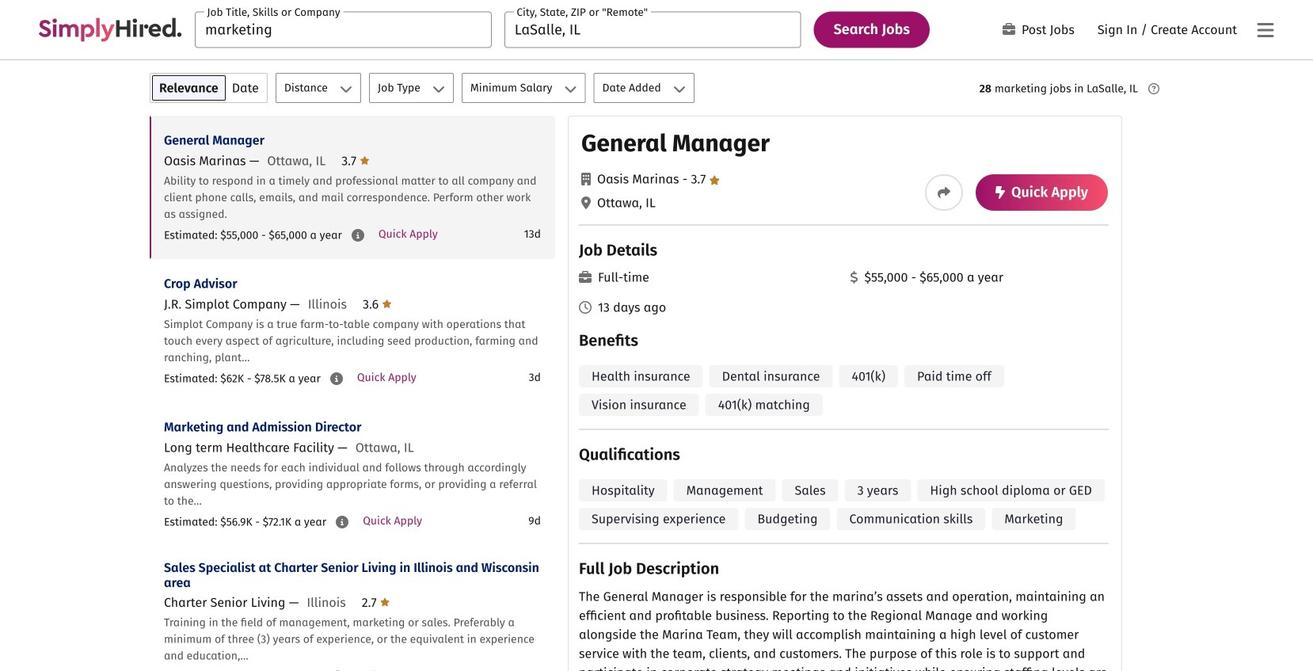 Task type: describe. For each thing, give the bounding box(es) containing it.
1 horizontal spatial briefcase image
[[1003, 23, 1016, 35]]

location dot image
[[582, 197, 591, 209]]

3.7 out of 5 stars element inside general manager element
[[679, 172, 720, 187]]

1 horizontal spatial star image
[[382, 298, 392, 310]]

3.6 out of 5 stars element
[[363, 297, 392, 312]]

bolt lightning image
[[996, 186, 1006, 199]]

job salary disclaimer image for the right star icon
[[330, 372, 343, 385]]

1 vertical spatial briefcase image
[[579, 271, 592, 284]]

clock image
[[579, 301, 592, 314]]



Task type: locate. For each thing, give the bounding box(es) containing it.
1 horizontal spatial 3.7 out of 5 stars element
[[679, 172, 720, 187]]

general manager element
[[568, 116, 1123, 671]]

star image
[[710, 176, 720, 185], [380, 596, 390, 608]]

2 vertical spatial job salary disclaimer image
[[336, 516, 349, 529]]

0 horizontal spatial star image
[[360, 154, 370, 167]]

main menu image
[[1258, 21, 1275, 40]]

0 horizontal spatial 3.7 out of 5 stars element
[[342, 153, 370, 168]]

0 horizontal spatial star image
[[380, 596, 390, 608]]

1 horizontal spatial star image
[[710, 176, 720, 185]]

building image
[[582, 173, 591, 185]]

dollar sign image
[[851, 271, 859, 284]]

0 vertical spatial briefcase image
[[1003, 23, 1016, 35]]

0 vertical spatial star image
[[360, 154, 370, 167]]

job salary disclaimer image
[[352, 229, 364, 242], [330, 372, 343, 385], [336, 516, 349, 529]]

3.7 out of 5 stars element
[[342, 153, 370, 168], [679, 172, 720, 187]]

1 vertical spatial star image
[[380, 596, 390, 608]]

0 vertical spatial star image
[[710, 176, 720, 185]]

None text field
[[195, 11, 492, 48], [505, 11, 802, 48], [195, 11, 492, 48], [505, 11, 802, 48]]

share this job image
[[938, 186, 951, 199]]

0 horizontal spatial briefcase image
[[579, 271, 592, 284]]

job salary disclaimer image for leftmost star icon
[[352, 229, 364, 242]]

briefcase image
[[1003, 23, 1016, 35], [579, 271, 592, 284]]

1 vertical spatial 3.7 out of 5 stars element
[[679, 172, 720, 187]]

1 vertical spatial job salary disclaimer image
[[330, 372, 343, 385]]

1 vertical spatial star image
[[382, 298, 392, 310]]

None field
[[195, 11, 492, 48], [505, 11, 802, 48], [195, 11, 492, 48], [505, 11, 802, 48]]

list
[[150, 116, 555, 671]]

star image
[[360, 154, 370, 167], [382, 298, 392, 310]]

sponsored jobs disclaimer image
[[1149, 83, 1160, 94]]

2.7 out of 5 stars element
[[362, 595, 390, 610]]

simplyhired logo image
[[38, 18, 182, 42]]

0 vertical spatial 3.7 out of 5 stars element
[[342, 153, 370, 168]]

0 vertical spatial job salary disclaimer image
[[352, 229, 364, 242]]



Task type: vqa. For each thing, say whether or not it's contained in the screenshot.
job salary disclaimer icon related to 3.3 out of 5 stars element
no



